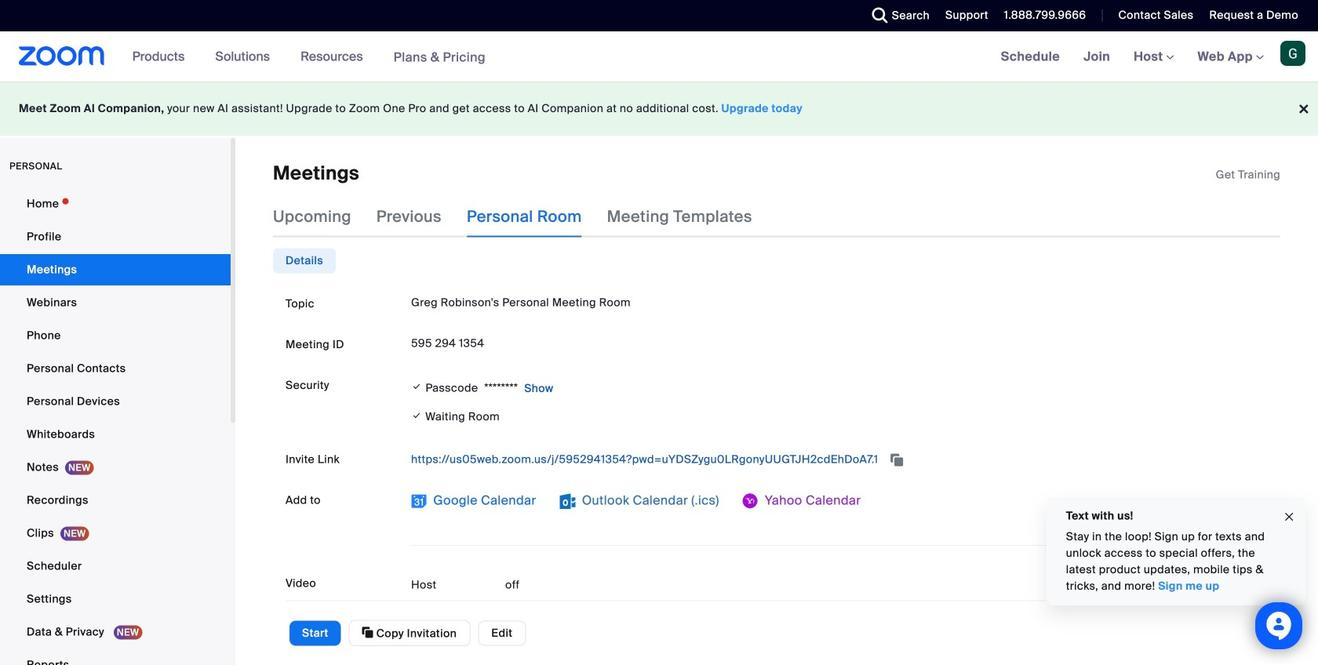 Task type: vqa. For each thing, say whether or not it's contained in the screenshot.
Close image
yes



Task type: locate. For each thing, give the bounding box(es) containing it.
tab
[[273, 248, 336, 273]]

zoom logo image
[[19, 46, 105, 66]]

tab list
[[273, 248, 336, 273]]

copy url image
[[889, 455, 905, 466]]

application
[[1216, 167, 1281, 183]]

add to outlook calendar (.ics) image
[[560, 494, 576, 509]]

footer
[[0, 82, 1319, 136]]

0 vertical spatial checked image
[[411, 379, 423, 395]]

banner
[[0, 31, 1319, 83]]

close image
[[1283, 508, 1296, 526]]

checked image
[[411, 379, 423, 395], [411, 408, 423, 424]]

1 vertical spatial checked image
[[411, 408, 423, 424]]



Task type: describe. For each thing, give the bounding box(es) containing it.
personal menu menu
[[0, 188, 231, 666]]

add to yahoo calendar image
[[743, 494, 759, 509]]

tabs of meeting tab list
[[273, 197, 778, 237]]

1 checked image from the top
[[411, 379, 423, 395]]

meetings navigation
[[990, 31, 1319, 83]]

profile picture image
[[1281, 41, 1306, 66]]

add to google calendar image
[[411, 494, 427, 509]]

2 checked image from the top
[[411, 408, 423, 424]]

product information navigation
[[121, 31, 498, 83]]

copy image
[[362, 626, 374, 640]]



